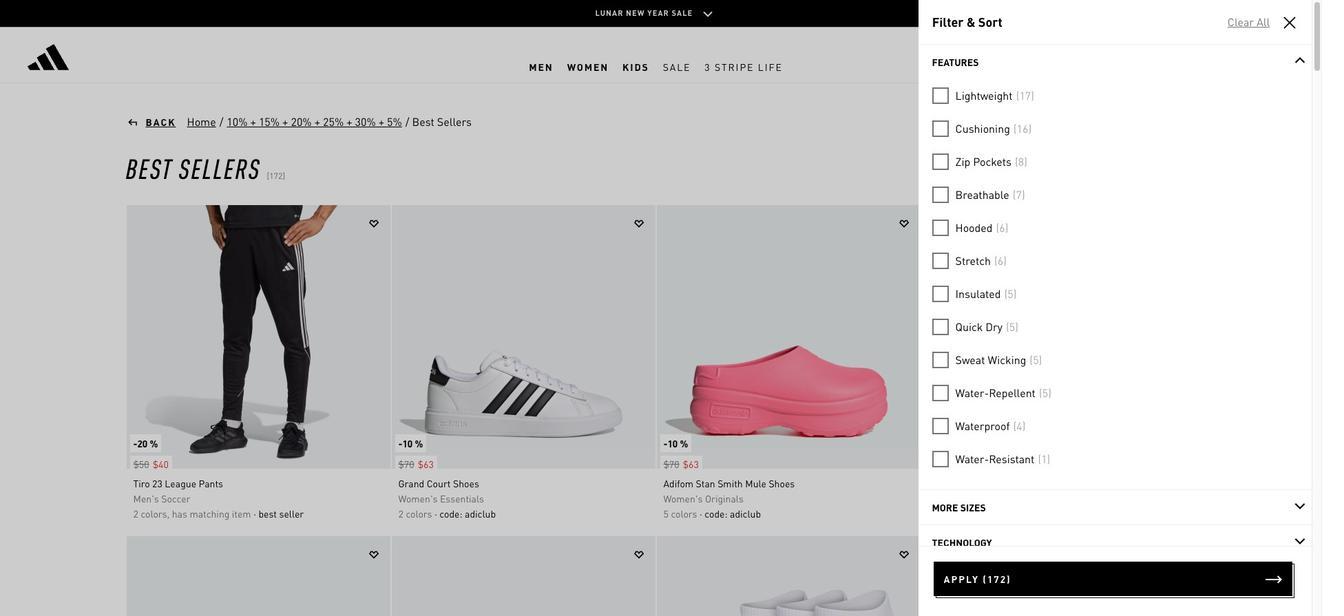 Task type: vqa. For each thing, say whether or not it's contained in the screenshot.
League
yes



Task type: locate. For each thing, give the bounding box(es) containing it.
colors right 5
[[671, 508, 697, 520]]

$70 up adifom
[[664, 458, 680, 470]]

10 for adifom stan smith mule shoes women's originals 5 colors · code: adiclub
[[668, 437, 678, 450]]

pants inside the tiro 23 league pants men's soccer 2 colors, has matching item · best seller
[[199, 477, 223, 490]]

tiro for tiro 23 league pants men's soccer 2 colors, has matching item · best seller
[[133, 477, 150, 490]]

water- down sweat
[[956, 386, 989, 400]]

women's down adifom
[[664, 492, 703, 505]]

1 $70 $63 from the left
[[398, 458, 434, 470]]

2 + from the left
[[282, 114, 288, 129]]

-10 %
[[398, 437, 423, 450], [664, 437, 688, 450]]

2 $50 $40 from the left
[[929, 458, 964, 470]]

1 men's soccer black tiro 23 league pants image from the left
[[126, 205, 390, 469]]

2 pants from the left
[[994, 477, 1019, 490]]

pants inside tiro 23 league pants men's soccer 2 colors, has matching item
[[994, 477, 1019, 490]]

0 horizontal spatial league
[[165, 477, 196, 490]]

pants
[[199, 477, 223, 490], [994, 477, 1019, 490]]

shoes up the essentials
[[453, 477, 479, 490]]

1 horizontal spatial soccer
[[957, 492, 986, 505]]

-20 %
[[133, 437, 158, 450], [929, 437, 954, 450]]

0 horizontal spatial 23
[[152, 477, 162, 490]]

0 horizontal spatial 10
[[403, 437, 413, 450]]

3 2 from the left
[[929, 508, 934, 520]]

3 · from the left
[[700, 508, 702, 520]]

new
[[626, 8, 645, 18]]

shoes
[[453, 477, 479, 490], [769, 477, 795, 490]]

1 horizontal spatial best
[[412, 114, 434, 129]]

stretch
[[956, 253, 991, 268]]

$70 $63 for grand
[[398, 458, 434, 470]]

0 horizontal spatial has
[[172, 508, 187, 520]]

adifom
[[664, 477, 694, 490]]

1 league from the left
[[165, 477, 196, 490]]

10% + 15% + 20% + 25% + 30% + 5% link
[[226, 114, 403, 130]]

1 + from the left
[[250, 114, 256, 129]]

2 20 from the left
[[933, 437, 943, 450]]

0 horizontal spatial colors,
[[141, 508, 170, 520]]

2 colors, from the left
[[936, 508, 965, 520]]

2 water- from the top
[[956, 452, 989, 466]]

1 horizontal spatial $50
[[929, 458, 945, 470]]

colors, inside tiro 23 league pants men's soccer 2 colors, has matching item
[[936, 508, 965, 520]]

·
[[254, 508, 256, 520], [435, 508, 437, 520], [700, 508, 702, 520]]

1 horizontal spatial 10
[[668, 437, 678, 450]]

+ right "10%"
[[250, 114, 256, 129]]

+ right 20%
[[315, 114, 320, 129]]

code: down the essentials
[[440, 508, 463, 520]]

2 soccer from the left
[[957, 492, 986, 505]]

best right '5%'
[[412, 114, 434, 129]]

women's down grand
[[398, 492, 438, 505]]

tiro inside the tiro 23 league pants men's soccer 2 colors, has matching item · best seller
[[133, 477, 150, 490]]

2 -10 % from the left
[[664, 437, 688, 450]]

colors down grand
[[406, 508, 432, 520]]

1 horizontal spatial 2
[[398, 508, 404, 520]]

wicking
[[988, 353, 1027, 367]]

$63
[[418, 458, 434, 470], [683, 458, 699, 470]]

2 $70 $63 from the left
[[664, 458, 699, 470]]

zip
[[956, 154, 971, 169]]

lightweight
[[956, 88, 1013, 103]]

colors inside the adifom stan smith mule shoes women's originals 5 colors · code: adiclub
[[671, 508, 697, 520]]

1 10 from the left
[[403, 437, 413, 450]]

insulated
[[956, 287, 1001, 301]]

league inside the tiro 23 league pants men's soccer 2 colors, has matching item · best seller
[[165, 477, 196, 490]]

apply (172) button
[[934, 562, 1293, 596]]

colors,
[[141, 508, 170, 520], [936, 508, 965, 520]]

tiro for tiro 23 league pants men's soccer 2 colors, has matching item
[[929, 477, 945, 490]]

waterproof (4)
[[956, 419, 1026, 433]]

water-
[[956, 386, 989, 400], [956, 452, 989, 466]]

0 horizontal spatial 20
[[137, 437, 148, 450]]

1 horizontal spatial item
[[1028, 508, 1047, 520]]

-10 % up grand
[[398, 437, 423, 450]]

men's soccer black tiro 23 league pants image
[[126, 205, 390, 469], [922, 205, 1186, 469]]

2 $63 from the left
[[683, 458, 699, 470]]

0 horizontal spatial -10 %
[[398, 437, 423, 450]]

$40 up more sizes
[[948, 458, 964, 470]]

0 horizontal spatial pants
[[199, 477, 223, 490]]

0 horizontal spatial 2
[[133, 508, 138, 520]]

· inside the tiro 23 league pants men's soccer 2 colors, has matching item · best seller
[[254, 508, 256, 520]]

best
[[412, 114, 434, 129], [126, 150, 173, 185]]

1 tiro from the left
[[133, 477, 150, 490]]

$70 $63
[[398, 458, 434, 470], [664, 458, 699, 470]]

lunar
[[596, 8, 624, 18]]

1 $50 from the left
[[133, 458, 149, 470]]

item
[[232, 508, 251, 520], [1028, 508, 1047, 520]]

(8)
[[1015, 154, 1028, 169]]

0 horizontal spatial men's
[[133, 492, 159, 505]]

2 shoes from the left
[[769, 477, 795, 490]]

0 horizontal spatial women's
[[398, 492, 438, 505]]

1 horizontal spatial $50 $40
[[929, 458, 964, 470]]

item inside the tiro 23 league pants men's soccer 2 colors, has matching item · best seller
[[232, 508, 251, 520]]

- for grand court shoes women's essentials 2 colors · code: adiclub
[[398, 437, 403, 450]]

women's originals white classic superlite no-show socks 6 pairs image
[[657, 537, 921, 616]]

2 % from the left
[[415, 437, 423, 450]]

3 - from the left
[[664, 437, 668, 450]]

$40 up the tiro 23 league pants men's soccer 2 colors, has matching item · best seller
[[153, 458, 169, 470]]

(6) right hooded
[[996, 220, 1009, 235]]

2 item from the left
[[1028, 508, 1047, 520]]

colors, inside the tiro 23 league pants men's soccer 2 colors, has matching item · best seller
[[141, 508, 170, 520]]

soccer
[[161, 492, 190, 505], [957, 492, 986, 505]]

1 horizontal spatial $40
[[948, 458, 964, 470]]

0 horizontal spatial adiclub
[[465, 508, 496, 520]]

2 2 from the left
[[398, 508, 404, 520]]

2 colors from the left
[[671, 508, 697, 520]]

chapters
[[932, 6, 977, 21]]

0 vertical spatial (6)
[[996, 220, 1009, 235]]

$70 $63 for adifom
[[664, 458, 699, 470]]

1 horizontal spatial 23
[[948, 477, 958, 490]]

(6) for hooded (6)
[[996, 220, 1009, 235]]

1 horizontal spatial colors,
[[936, 508, 965, 520]]

league inside tiro 23 league pants men's soccer 2 colors, has matching item
[[960, 477, 992, 490]]

sellers for best sellers [172]
[[179, 150, 261, 185]]

0 horizontal spatial matching
[[190, 508, 230, 520]]

0 horizontal spatial best
[[126, 150, 173, 185]]

code: down originals
[[705, 508, 728, 520]]

1 horizontal spatial ·
[[435, 508, 437, 520]]

best sellers
[[412, 114, 472, 129]]

1 women's from the left
[[398, 492, 438, 505]]

1 $70 from the left
[[398, 458, 414, 470]]

$63 up the court
[[418, 458, 434, 470]]

$70 $63 up grand
[[398, 458, 434, 470]]

2 23 from the left
[[948, 477, 958, 490]]

home
[[187, 114, 216, 129]]

0 horizontal spatial code:
[[440, 508, 463, 520]]

has for tiro 23 league pants men's soccer 2 colors, has matching item · best seller
[[172, 508, 187, 520]]

+ left 20%
[[282, 114, 288, 129]]

(5)
[[1005, 287, 1017, 301], [1006, 320, 1019, 334], [1030, 353, 1042, 367], [1039, 386, 1052, 400]]

shoes inside the adifom stan smith mule shoes women's originals 5 colors · code: adiclub
[[769, 477, 795, 490]]

-
[[133, 437, 137, 450], [398, 437, 403, 450], [664, 437, 668, 450], [929, 437, 933, 450]]

-10 % up adifom
[[664, 437, 688, 450]]

· down stan
[[700, 508, 702, 520]]

soccer inside tiro 23 league pants men's soccer 2 colors, has matching item
[[957, 492, 986, 505]]

1 - from the left
[[133, 437, 137, 450]]

(5) right repellent at right bottom
[[1039, 386, 1052, 400]]

$70 up grand
[[398, 458, 414, 470]]

2 women's from the left
[[664, 492, 703, 505]]

0 horizontal spatial $63
[[418, 458, 434, 470]]

1 horizontal spatial adiclub
[[730, 508, 761, 520]]

league for tiro 23 league pants men's soccer 2 colors, has matching item
[[960, 477, 992, 490]]

1 23 from the left
[[152, 477, 162, 490]]

(17)
[[1016, 88, 1035, 103]]

25%
[[323, 114, 344, 129]]

smith
[[718, 477, 743, 490]]

sellers for best sellers
[[437, 114, 472, 129]]

item down (1)
[[1028, 508, 1047, 520]]

2
[[133, 508, 138, 520], [398, 508, 404, 520], [929, 508, 934, 520]]

1 horizontal spatial 20
[[933, 437, 943, 450]]

1 soccer from the left
[[161, 492, 190, 505]]

main navigation element
[[314, 50, 998, 83]]

1 horizontal spatial shoes
[[769, 477, 795, 490]]

(6) right stretch
[[995, 253, 1007, 268]]

resistant
[[989, 452, 1035, 466]]

2 has from the left
[[968, 508, 983, 520]]

$50
[[133, 458, 149, 470], [929, 458, 945, 470]]

3 + from the left
[[315, 114, 320, 129]]

2 tiro from the left
[[929, 477, 945, 490]]

0 horizontal spatial $50 $40
[[133, 458, 169, 470]]

10%
[[227, 114, 248, 129]]

men's inside the tiro 23 league pants men's soccer 2 colors, has matching item · best seller
[[133, 492, 159, 505]]

2 $70 from the left
[[664, 458, 680, 470]]

1 horizontal spatial sellers
[[437, 114, 472, 129]]

$63 up adifom
[[683, 458, 699, 470]]

1 pants from the left
[[199, 477, 223, 490]]

1 horizontal spatial code:
[[705, 508, 728, 520]]

2 adiclub from the left
[[730, 508, 761, 520]]

1 horizontal spatial has
[[968, 508, 983, 520]]

1 horizontal spatial $63
[[683, 458, 699, 470]]

soccer for tiro 23 league pants men's soccer 2 colors, has matching item · best seller
[[161, 492, 190, 505]]

1 horizontal spatial matching
[[985, 508, 1025, 520]]

soccer inside the tiro 23 league pants men's soccer 2 colors, has matching item · best seller
[[161, 492, 190, 505]]

1 2 from the left
[[133, 508, 138, 520]]

· inside grand court shoes women's essentials 2 colors · code: adiclub
[[435, 508, 437, 520]]

1 shoes from the left
[[453, 477, 479, 490]]

women's essentials white grand court shoes image
[[392, 205, 655, 469]]

1 horizontal spatial -20 %
[[929, 437, 954, 450]]

1 horizontal spatial tiro
[[929, 477, 945, 490]]

% for tiro
[[150, 437, 158, 450]]

1 item from the left
[[232, 508, 251, 520]]

23
[[152, 477, 162, 490], [948, 477, 958, 490]]

1 horizontal spatial men's soccer black tiro 23 league pants image
[[922, 205, 1186, 469]]

sweat
[[956, 353, 985, 367]]

tiro inside tiro 23 league pants men's soccer 2 colors, has matching item
[[929, 477, 945, 490]]

women's
[[398, 492, 438, 505], [664, 492, 703, 505]]

2 10 from the left
[[668, 437, 678, 450]]

20
[[137, 437, 148, 450], [933, 437, 943, 450]]

adiclub
[[465, 508, 496, 520], [730, 508, 761, 520]]

stretch (6)
[[956, 253, 1007, 268]]

1 colors, from the left
[[141, 508, 170, 520]]

% for grand
[[415, 437, 423, 450]]

1 colors from the left
[[406, 508, 432, 520]]

0 vertical spatial water-
[[956, 386, 989, 400]]

0 horizontal spatial item
[[232, 508, 251, 520]]

(5) right wicking
[[1030, 353, 1042, 367]]

1 adiclub from the left
[[465, 508, 496, 520]]

league
[[165, 477, 196, 490], [960, 477, 992, 490]]

sellers right '5%'
[[437, 114, 472, 129]]

$70 for adifom
[[664, 458, 680, 470]]

10
[[403, 437, 413, 450], [668, 437, 678, 450]]

1 $63 from the left
[[418, 458, 434, 470]]

+ left '5%'
[[379, 114, 384, 129]]

1 horizontal spatial $70
[[664, 458, 680, 470]]

has
[[172, 508, 187, 520], [968, 508, 983, 520]]

0 horizontal spatial $40
[[153, 458, 169, 470]]

water- down waterproof at the right
[[956, 452, 989, 466]]

1 horizontal spatial -10 %
[[664, 437, 688, 450]]

0 horizontal spatial ·
[[254, 508, 256, 520]]

item inside tiro 23 league pants men's soccer 2 colors, has matching item
[[1028, 508, 1047, 520]]

1 vertical spatial water-
[[956, 452, 989, 466]]

2 men's from the left
[[929, 492, 954, 505]]

essentials
[[440, 492, 484, 505]]

best down back button
[[126, 150, 173, 185]]

1 vertical spatial best
[[126, 150, 173, 185]]

men's
[[133, 492, 159, 505], [929, 492, 954, 505]]

chapters link
[[918, 0, 1312, 30]]

1 horizontal spatial $70 $63
[[664, 458, 699, 470]]

1 horizontal spatial pants
[[994, 477, 1019, 490]]

tiro 23 league pants men's soccer 2 colors, has matching item
[[929, 477, 1047, 520]]

adiclub down originals
[[730, 508, 761, 520]]

league for tiro 23 league pants men's soccer 2 colors, has matching item · best seller
[[165, 477, 196, 490]]

women's originals white superstar xlg shoes image
[[126, 537, 390, 616]]

0 horizontal spatial men's soccer black tiro 23 league pants image
[[126, 205, 390, 469]]

matching for tiro 23 league pants men's soccer 2 colors, has matching item
[[985, 508, 1025, 520]]

1 % from the left
[[150, 437, 158, 450]]

1 has from the left
[[172, 508, 187, 520]]

originals black crazy 8 shoes image
[[922, 537, 1186, 616]]

2 inside the tiro 23 league pants men's soccer 2 colors, has matching item · best seller
[[133, 508, 138, 520]]

clear all
[[1228, 14, 1270, 29]]

$70 $63 up adifom
[[664, 458, 699, 470]]

matching inside tiro 23 league pants men's soccer 2 colors, has matching item
[[985, 508, 1025, 520]]

water- for repellent
[[956, 386, 989, 400]]

tiro
[[133, 477, 150, 490], [929, 477, 945, 490]]

$70 for grand
[[398, 458, 414, 470]]

1 horizontal spatial colors
[[671, 508, 697, 520]]

has inside tiro 23 league pants men's soccer 2 colors, has matching item
[[968, 508, 983, 520]]

matching up technology
[[985, 508, 1025, 520]]

+ right 25%
[[347, 114, 352, 129]]

1 vertical spatial sellers
[[179, 150, 261, 185]]

men's inside tiro 23 league pants men's soccer 2 colors, has matching item
[[929, 492, 954, 505]]

1 water- from the top
[[956, 386, 989, 400]]

0 horizontal spatial shoes
[[453, 477, 479, 490]]

3 % from the left
[[680, 437, 688, 450]]

matching inside the tiro 23 league pants men's soccer 2 colors, has matching item · best seller
[[190, 508, 230, 520]]

sweat wicking (5)
[[956, 353, 1042, 367]]

1 20 from the left
[[137, 437, 148, 450]]

code: inside the adifom stan smith mule shoes women's originals 5 colors · code: adiclub
[[705, 508, 728, 520]]

clear
[[1228, 14, 1254, 29]]

1 men's from the left
[[133, 492, 159, 505]]

2 men's soccer black tiro 23 league pants image from the left
[[922, 205, 1186, 469]]

&
[[967, 14, 976, 30]]

2 league from the left
[[960, 477, 992, 490]]

10 up adifom
[[668, 437, 678, 450]]

best for best sellers
[[412, 114, 434, 129]]

adiclub down the essentials
[[465, 508, 496, 520]]

men's soccer black tiro 23 league pants image for tiro 23 league pants men's soccer 2 colors, has matching item
[[922, 205, 1186, 469]]

women's running black ultraboost 20 running shoes image
[[392, 537, 655, 616]]

technology
[[932, 537, 992, 549]]

matching left best
[[190, 508, 230, 520]]

adiclub inside grand court shoes women's essentials 2 colors · code: adiclub
[[465, 508, 496, 520]]

men's for tiro 23 league pants men's soccer 2 colors, has matching item · best seller
[[133, 492, 159, 505]]

4 + from the left
[[347, 114, 352, 129]]

23 inside tiro 23 league pants men's soccer 2 colors, has matching item
[[948, 477, 958, 490]]

has inside the tiro 23 league pants men's soccer 2 colors, has matching item · best seller
[[172, 508, 187, 520]]

1 code: from the left
[[440, 508, 463, 520]]

soccer for tiro 23 league pants men's soccer 2 colors, has matching item
[[957, 492, 986, 505]]

0 horizontal spatial colors
[[406, 508, 432, 520]]

1 vertical spatial (6)
[[995, 253, 1007, 268]]

2 horizontal spatial 2
[[929, 508, 934, 520]]

0 vertical spatial best
[[412, 114, 434, 129]]

· down the court
[[435, 508, 437, 520]]

1 horizontal spatial women's
[[664, 492, 703, 505]]

10 up grand
[[403, 437, 413, 450]]

0 horizontal spatial $50
[[133, 458, 149, 470]]

best
[[259, 508, 277, 520]]

(5) right insulated
[[1005, 287, 1017, 301]]

0 horizontal spatial -20 %
[[133, 437, 158, 450]]

23 inside the tiro 23 league pants men's soccer 2 colors, has matching item · best seller
[[152, 477, 162, 490]]

$50 $40
[[133, 458, 169, 470], [929, 458, 964, 470]]

-10 % for adifom stan smith mule shoes women's originals 5 colors · code: adiclub
[[664, 437, 688, 450]]

0 horizontal spatial soccer
[[161, 492, 190, 505]]

1 matching from the left
[[190, 508, 230, 520]]

1 · from the left
[[254, 508, 256, 520]]

$40
[[153, 458, 169, 470], [948, 458, 964, 470]]

0 horizontal spatial $70 $63
[[398, 458, 434, 470]]

23 for tiro 23 league pants men's soccer 2 colors, has matching item
[[948, 477, 958, 490]]

shoes right mule
[[769, 477, 795, 490]]

2 inside tiro 23 league pants men's soccer 2 colors, has matching item
[[929, 508, 934, 520]]

0 horizontal spatial tiro
[[133, 477, 150, 490]]

4 % from the left
[[945, 437, 954, 450]]

(5) for wicking
[[1030, 353, 1042, 367]]

1 horizontal spatial league
[[960, 477, 992, 490]]

0 horizontal spatial $70
[[398, 458, 414, 470]]

2 - from the left
[[398, 437, 403, 450]]

item left best
[[232, 508, 251, 520]]

1 horizontal spatial men's
[[929, 492, 954, 505]]

(5) right dry
[[1006, 320, 1019, 334]]

0 horizontal spatial sellers
[[179, 150, 261, 185]]

pockets
[[973, 154, 1012, 169]]

2 matching from the left
[[985, 508, 1025, 520]]

code:
[[440, 508, 463, 520], [705, 508, 728, 520]]

matching
[[190, 508, 230, 520], [985, 508, 1025, 520]]

2 · from the left
[[435, 508, 437, 520]]

cushioning (16)
[[956, 121, 1032, 136]]

2 code: from the left
[[705, 508, 728, 520]]

sellers down "home" link
[[179, 150, 261, 185]]

· left best
[[254, 508, 256, 520]]

$70
[[398, 458, 414, 470], [664, 458, 680, 470]]

2 horizontal spatial ·
[[700, 508, 702, 520]]

2 $50 from the left
[[929, 458, 945, 470]]

1 -10 % from the left
[[398, 437, 423, 450]]

$63 for adifom
[[683, 458, 699, 470]]

0 vertical spatial sellers
[[437, 114, 472, 129]]



Task type: describe. For each thing, give the bounding box(es) containing it.
2 -20 % from the left
[[929, 437, 954, 450]]

breathable (7)
[[956, 187, 1025, 202]]

15%
[[259, 114, 280, 129]]

hooded (6)
[[956, 220, 1009, 235]]

back
[[146, 116, 176, 128]]

has for tiro 23 league pants men's soccer 2 colors, has matching item
[[968, 508, 983, 520]]

tiro 23 league pants men's soccer 2 colors, has matching item · best seller
[[133, 477, 304, 520]]

quick dry (5)
[[956, 320, 1019, 334]]

-10 % for grand court shoes women's essentials 2 colors · code: adiclub
[[398, 437, 423, 450]]

back button
[[126, 115, 176, 129]]

(1)
[[1038, 452, 1051, 466]]

court
[[427, 477, 451, 490]]

· inside the adifom stan smith mule shoes women's originals 5 colors · code: adiclub
[[700, 508, 702, 520]]

10% + 15% + 20% + 25% + 30% + 5%
[[227, 114, 402, 129]]

women's inside grand court shoes women's essentials 2 colors · code: adiclub
[[398, 492, 438, 505]]

mule
[[745, 477, 767, 490]]

men's for tiro 23 league pants men's soccer 2 colors, has matching item
[[929, 492, 954, 505]]

(5) for dry
[[1006, 320, 1019, 334]]

2 for tiro 23 league pants men's soccer 2 colors, has matching item · best seller
[[133, 508, 138, 520]]

1 $40 from the left
[[153, 458, 169, 470]]

colors, for tiro 23 league pants men's soccer 2 colors, has matching item · best seller
[[141, 508, 170, 520]]

cushioning
[[956, 121, 1010, 136]]

(6) for stretch (6)
[[995, 253, 1007, 268]]

breathable
[[956, 187, 1010, 202]]

women's originals pink adifom stan smith mule shoes image
[[657, 205, 921, 469]]

hooded
[[956, 220, 993, 235]]

best for best sellers [172]
[[126, 150, 173, 185]]

grand court shoes women's essentials 2 colors · code: adiclub
[[398, 477, 496, 520]]

grand
[[398, 477, 424, 490]]

water- for resistant
[[956, 452, 989, 466]]

water-repellent (5)
[[956, 386, 1052, 400]]

item for tiro 23 league pants men's soccer 2 colors, has matching item · best seller
[[232, 508, 251, 520]]

seller
[[279, 508, 304, 520]]

sort
[[978, 14, 1003, 30]]

item for tiro 23 league pants men's soccer 2 colors, has matching item
[[1028, 508, 1047, 520]]

water-resistant (1)
[[956, 452, 1051, 466]]

zip pockets (8)
[[956, 154, 1028, 169]]

colors, for tiro 23 league pants men's soccer 2 colors, has matching item
[[936, 508, 965, 520]]

waterproof
[[956, 419, 1010, 433]]

shoes inside grand court shoes women's essentials 2 colors · code: adiclub
[[453, 477, 479, 490]]

sizes
[[961, 501, 986, 514]]

more
[[932, 501, 958, 514]]

colors inside grand court shoes women's essentials 2 colors · code: adiclub
[[406, 508, 432, 520]]

(4)
[[1014, 419, 1026, 433]]

- for tiro 23 league pants men's soccer 2 colors, has matching item · best seller
[[133, 437, 137, 450]]

2 inside grand court shoes women's essentials 2 colors · code: adiclub
[[398, 508, 404, 520]]

all
[[1257, 14, 1270, 29]]

pants for tiro 23 league pants men's soccer 2 colors, has matching item
[[994, 477, 1019, 490]]

$63 for grand
[[418, 458, 434, 470]]

- for adifom stan smith mule shoes women's originals 5 colors · code: adiclub
[[664, 437, 668, 450]]

5%
[[387, 114, 402, 129]]

home link
[[186, 114, 217, 130]]

dry
[[986, 320, 1003, 334]]

quick
[[956, 320, 983, 334]]

material
[[932, 572, 978, 584]]

repellent
[[989, 386, 1036, 400]]

matching for tiro 23 league pants men's soccer 2 colors, has matching item · best seller
[[190, 508, 230, 520]]

adifom stan smith mule shoes women's originals 5 colors · code: adiclub
[[664, 477, 795, 520]]

5 + from the left
[[379, 114, 384, 129]]

23 for tiro 23 league pants men's soccer 2 colors, has matching item · best seller
[[152, 477, 162, 490]]

(5) for repellent
[[1039, 386, 1052, 400]]

sale
[[672, 8, 693, 18]]

2 $40 from the left
[[948, 458, 964, 470]]

% for adifom
[[680, 437, 688, 450]]

(7)
[[1013, 187, 1025, 202]]

4 - from the left
[[929, 437, 933, 450]]

women's inside the adifom stan smith mule shoes women's originals 5 colors · code: adiclub
[[664, 492, 703, 505]]

pants for tiro 23 league pants men's soccer 2 colors, has matching item · best seller
[[199, 477, 223, 490]]

year
[[648, 8, 669, 18]]

men's soccer black tiro 23 league pants image for tiro 23 league pants men's soccer 2 colors, has matching item · best seller
[[126, 205, 390, 469]]

code: inside grand court shoes women's essentials 2 colors · code: adiclub
[[440, 508, 463, 520]]

lightweight (17)
[[956, 88, 1035, 103]]

best sellers [172]
[[126, 150, 285, 185]]

filter & sort
[[932, 14, 1003, 30]]

1 $50 $40 from the left
[[133, 458, 169, 470]]

1 -20 % from the left
[[133, 437, 158, 450]]

(16)
[[1014, 121, 1032, 136]]

adiclub inside the adifom stan smith mule shoes women's originals 5 colors · code: adiclub
[[730, 508, 761, 520]]

features
[[932, 56, 979, 68]]

apply (172)
[[944, 573, 1012, 585]]

5
[[664, 508, 669, 520]]

[172]
[[267, 171, 285, 181]]

originals
[[705, 492, 744, 505]]

clear all link
[[1227, 14, 1271, 30]]

filter
[[932, 14, 964, 30]]

more sizes
[[932, 501, 986, 514]]

lunar new year sale
[[596, 8, 693, 18]]

10 for grand court shoes women's essentials 2 colors · code: adiclub
[[403, 437, 413, 450]]

20%
[[291, 114, 312, 129]]

2 for tiro 23 league pants men's soccer 2 colors, has matching item
[[929, 508, 934, 520]]

stan
[[696, 477, 715, 490]]

30%
[[355, 114, 376, 129]]

insulated (5)
[[956, 287, 1017, 301]]



